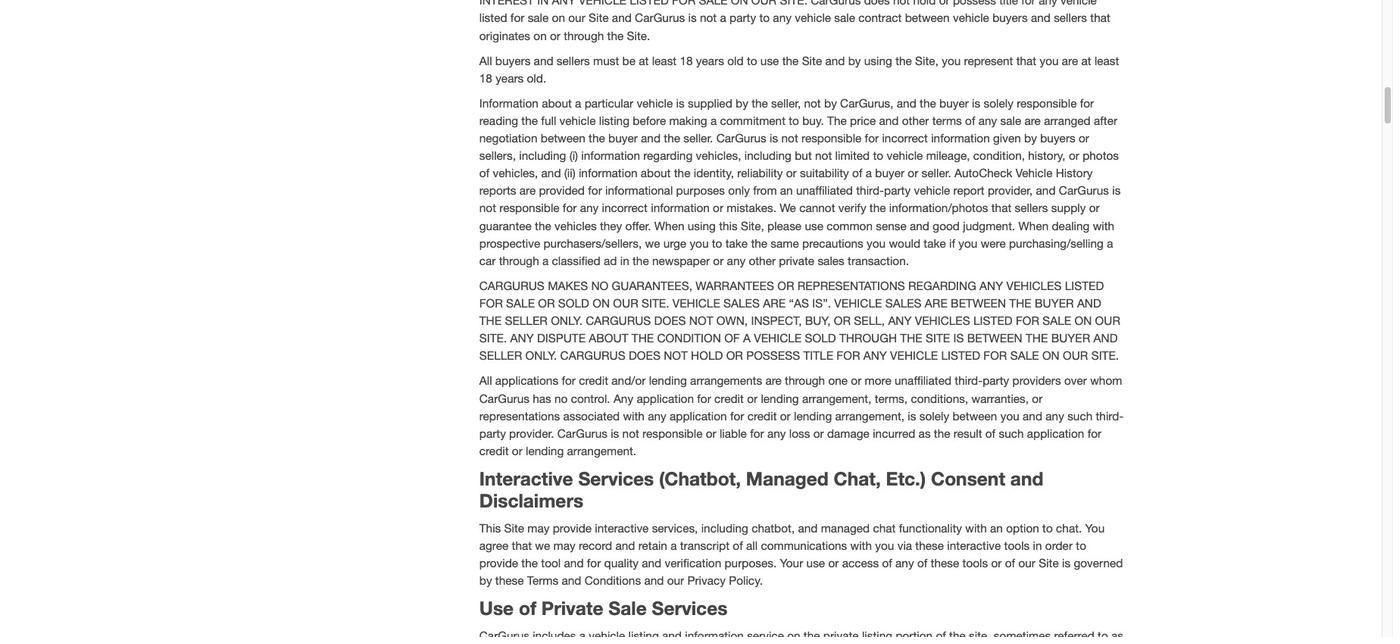 Task type: describe. For each thing, give the bounding box(es) containing it.
or right buy,
[[834, 314, 851, 327]]

and/or
[[612, 374, 646, 388]]

2 vertical spatial on
[[1043, 349, 1060, 362]]

2 horizontal spatial on
[[1075, 314, 1092, 327]]

0 vertical spatial and
[[1077, 296, 1102, 310]]

of right terms
[[965, 114, 976, 127]]

0 vertical spatial about
[[542, 96, 572, 110]]

is up arrangement.
[[611, 426, 619, 440]]

vehicle down the inspect,
[[754, 331, 802, 345]]

1 vertical spatial buyer
[[608, 131, 638, 145]]

etc.)
[[886, 468, 926, 490]]

inspect,
[[751, 314, 802, 327]]

price
[[850, 114, 876, 127]]

1 vertical spatial and
[[1094, 331, 1118, 345]]

is up making
[[676, 96, 685, 110]]

to inside all buyers and sellers must be at least 18 years old to use the site and by using the site, you represent that you are at least 18 years old.
[[747, 54, 757, 67]]

the left site
[[900, 331, 923, 345]]

2 at from the left
[[1082, 54, 1092, 67]]

applications
[[495, 374, 559, 388]]

any left the loss
[[768, 426, 786, 440]]

1 vertical spatial listed
[[974, 314, 1013, 327]]

cannot
[[800, 201, 835, 215]]

including up "reliability"
[[745, 149, 792, 162]]

not down 'reports'
[[479, 201, 496, 215]]

through inside information about a particular vehicle is supplied by the seller, not by cargurus, and the buyer is solely responsible for reading the full vehicle listing before making a commitment to buy. the price and other terms of any sale are arranged after negotiation between the buyer and the seller. cargurus is not responsible for incorrect information given by buyers or sellers, including (i) information regarding vehicles, including but not limited to vehicle mileage, condition, history, or photos of vehicles, and (ii) information about the identity, reliability or suitability of a buyer or seller. autocheck vehicle history reports are provided for informational purposes only from an unaffiliated third-party vehicle report provider, and cargurus is not responsible for any incorrect information or mistakes. we cannot verify the information/photos that sellers supply or guarantee the vehicles they offer. when using this site, please use common sense and good judgment. when dealing with prospective purchasers/sellers, we urge you to take the same precautions you would take if you were purchasing/selling a car through a classified ad in the newspaper or any other private sales transaction.
[[499, 254, 539, 267]]

for right 'liable'
[[750, 426, 764, 440]]

old
[[728, 54, 744, 67]]

reading
[[479, 114, 518, 127]]

0 vertical spatial application
[[637, 391, 694, 405]]

autocheck
[[955, 166, 1013, 180]]

is down represent
[[972, 96, 981, 110]]

dispute
[[537, 331, 586, 345]]

2 horizontal spatial site.
[[1092, 349, 1119, 362]]

buy,
[[805, 314, 831, 327]]

site, inside information about a particular vehicle is supplied by the seller, not by cargurus, and the buyer is solely responsible for reading the full vehicle listing before making a commitment to buy. the price and other terms of any sale are arranged after negotiation between the buyer and the seller. cargurus is not responsible for incorrect information given by buyers or sellers, including (i) information regarding vehicles, including but not limited to vehicle mileage, condition, history, or photos of vehicles, and (ii) information about the identity, reliability or suitability of a buyer or seller. autocheck vehicle history reports are provided for informational purposes only from an unaffiliated third-party vehicle report provider, and cargurus is not responsible for any incorrect information or mistakes. we cannot verify the information/photos that sellers supply or guarantee the vehicles they offer. when using this site, please use common sense and good judgment. when dealing with prospective purchasers/sellers, we urge you to take the same precautions you would take if you were purchasing/selling a car through a classified ad in the newspaper or any other private sales transaction.
[[741, 219, 764, 232]]

information up informational
[[579, 166, 638, 180]]

information up mileage,
[[931, 131, 990, 145]]

services inside the interactive services (chatbot, managed chat, etc.) consent and disclaimers
[[578, 468, 654, 490]]

1 vertical spatial application
[[670, 409, 727, 423]]

chat.
[[1056, 521, 1082, 535]]

for up no
[[562, 374, 576, 388]]

1 horizontal spatial about
[[641, 166, 671, 180]]

1 vertical spatial arrangement,
[[835, 409, 905, 423]]

1 vertical spatial sold
[[805, 331, 836, 345]]

vehicle up condition
[[673, 296, 720, 310]]

for down through
[[837, 349, 860, 362]]

no
[[555, 391, 568, 405]]

1 horizontal spatial not
[[689, 314, 713, 327]]

suitability
[[800, 166, 849, 180]]

for down 'price'
[[865, 131, 879, 145]]

site
[[926, 331, 950, 345]]

for up warranties,
[[984, 349, 1007, 362]]

1 horizontal spatial sale
[[1011, 349, 1039, 362]]

0 horizontal spatial provide
[[479, 556, 518, 570]]

site, inside all buyers and sellers must be at least 18 years old to use the site and by using the site, you represent that you are at least 18 years old.
[[915, 54, 939, 67]]

that inside the this site may provide interactive services, including chatbot, and managed chat functionality with an option to chat. you agree that we may record and retain a transcript of all communications with you via these interactive tools in order to provide the tool and for quality and verification purposes. your use or access of any of these tools or of our site is governed by these terms and conditions and our privacy policy.
[[512, 539, 532, 552]]

urge
[[664, 236, 687, 250]]

vehicle
[[1016, 166, 1053, 180]]

1 vertical spatial seller
[[479, 349, 522, 362]]

old.
[[527, 71, 546, 85]]

2 horizontal spatial site
[[1039, 556, 1059, 570]]

is".
[[813, 296, 831, 310]]

supplied
[[688, 96, 733, 110]]

by inside all buyers and sellers must be at least 18 years old to use the site and by using the site, you represent that you are at least 18 years old.
[[848, 54, 861, 67]]

were
[[981, 236, 1006, 250]]

a inside the this site may provide interactive services, including chatbot, and managed chat functionality with an option to chat. you agree that we may record and retain a transcript of all communications with you via these interactive tools in order to provide the tool and for quality and verification purposes. your use or access of any of these tools or of our site is governed by these terms and conditions and our privacy policy.
[[671, 539, 677, 552]]

negotiation
[[479, 131, 538, 145]]

disclaimers
[[479, 490, 584, 512]]

verification
[[665, 556, 722, 570]]

you right urge
[[690, 236, 709, 250]]

arrangement.
[[567, 444, 637, 458]]

2 vertical spatial buyer
[[875, 166, 905, 180]]

0 horizontal spatial years
[[496, 71, 524, 85]]

purposes
[[676, 184, 725, 197]]

vehicle up before
[[637, 96, 673, 110]]

all
[[746, 539, 758, 552]]

sellers inside information about a particular vehicle is supplied by the seller, not by cargurus, and the buyer is solely responsible for reading the full vehicle listing before making a commitment to buy. the price and other terms of any sale are arranged after negotiation between the buyer and the seller. cargurus is not responsible for incorrect information given by buyers or sellers, including (i) information regarding vehicles, including but not limited to vehicle mileage, condition, history, or photos of vehicles, and (ii) information about the identity, reliability or suitability of a buyer or seller. autocheck vehicle history reports are provided for informational purposes only from an unaffiliated third-party vehicle report provider, and cargurus is not responsible for any incorrect information or mistakes. we cannot verify the information/photos that sellers supply or guarantee the vehicles they offer. when using this site, please use common sense and good judgment. when dealing with prospective purchasers/sellers, we urge you to take the same precautions you would take if you were purchasing/selling a car through a classified ad in the newspaper or any other private sales transaction.
[[1015, 201, 1048, 215]]

0 vertical spatial these
[[916, 539, 944, 552]]

1 vertical spatial site.
[[479, 331, 507, 345]]

result
[[954, 426, 982, 440]]

cargurus down associated
[[557, 426, 608, 440]]

1 vertical spatial between
[[967, 331, 1023, 345]]

is
[[954, 331, 964, 345]]

the right about
[[632, 331, 654, 345]]

0 vertical spatial listed
[[1065, 279, 1104, 292]]

a down supplied
[[711, 114, 717, 127]]

0 horizontal spatial not
[[664, 349, 688, 362]]

chatbot,
[[752, 521, 795, 535]]

with inside information about a particular vehicle is supplied by the seller, not by cargurus, and the buyer is solely responsible for reading the full vehicle listing before making a commitment to buy. the price and other terms of any sale are arranged after negotiation between the buyer and the seller. cargurus is not responsible for incorrect information given by buyers or sellers, including (i) information regarding vehicles, including but not limited to vehicle mileage, condition, history, or photos of vehicles, and (ii) information about the identity, reliability or suitability of a buyer or seller. autocheck vehicle history reports are provided for informational purposes only from an unaffiliated third-party vehicle report provider, and cargurus is not responsible for any incorrect information or mistakes. we cannot verify the information/photos that sellers supply or guarantee the vehicles they offer. when using this site, please use common sense and good judgment. when dealing with prospective purchasers/sellers, we urge you to take the same precautions you would take if you were purchasing/selling a car through a classified ad in the newspaper or any other private sales transaction.
[[1093, 219, 1115, 232]]

you
[[1086, 521, 1105, 535]]

the down the car
[[479, 314, 502, 327]]

you right if
[[959, 236, 978, 250]]

you inside the this site may provide interactive services, including chatbot, and managed chat functionality with an option to chat. you agree that we may record and retain a transcript of all communications with you via these interactive tools in order to provide the tool and for quality and verification purposes. your use or access of any of these tools or of our site is governed by these terms and conditions and our privacy policy.
[[875, 539, 894, 552]]

agree
[[479, 539, 509, 552]]

order
[[1046, 539, 1073, 552]]

0 horizontal spatial interactive
[[595, 521, 649, 535]]

vehicle up the information/photos on the right top of the page
[[914, 184, 950, 197]]

managed
[[821, 521, 870, 535]]

2 horizontal spatial buyer
[[940, 96, 969, 110]]

2 vertical spatial third-
[[1096, 409, 1124, 423]]

0 vertical spatial seller.
[[684, 131, 713, 145]]

of down option at the bottom
[[1005, 556, 1015, 570]]

2 vertical spatial cargurus
[[560, 349, 626, 362]]

commitment
[[720, 114, 786, 127]]

2 take from the left
[[924, 236, 946, 250]]

or down of at right bottom
[[726, 349, 743, 362]]

between inside information about a particular vehicle is supplied by the seller, not by cargurus, and the buyer is solely responsible for reading the full vehicle listing before making a commitment to buy. the price and other terms of any sale are arranged after negotiation between the buyer and the seller. cargurus is not responsible for incorrect information given by buyers or sellers, including (i) information regarding vehicles, including but not limited to vehicle mileage, condition, history, or photos of vehicles, and (ii) information about the identity, reliability or suitability of a buyer or seller. autocheck vehicle history reports are provided for informational purposes only from an unaffiliated third-party vehicle report provider, and cargurus is not responsible for any incorrect information or mistakes. we cannot verify the information/photos that sellers supply or guarantee the vehicles they offer. when using this site, please use common sense and good judgment. when dealing with prospective purchasers/sellers, we urge you to take the same precautions you would take if you were purchasing/selling a car through a classified ad in the newspaper or any other private sales transaction.
[[541, 131, 586, 145]]

0 vertical spatial does
[[654, 314, 686, 327]]

vehicle down representations
[[835, 296, 882, 310]]

0 horizontal spatial on
[[593, 296, 610, 310]]

warrantees
[[696, 279, 774, 292]]

as
[[919, 426, 931, 440]]

any down through
[[864, 349, 887, 362]]

in inside the this site may provide interactive services, including chatbot, and managed chat functionality with an option to chat. you agree that we may record and retain a transcript of all communications with you via these interactive tools in order to provide the tool and for quality and verification purposes. your use or access of any of these tools or of our site is governed by these terms and conditions and our privacy policy.
[[1033, 539, 1042, 552]]

1 vertical spatial party
[[983, 374, 1009, 388]]

of down functionality
[[918, 556, 928, 570]]

condition,
[[974, 149, 1025, 162]]

vehicle left mileage,
[[887, 149, 923, 162]]

1 horizontal spatial vehicles,
[[696, 149, 741, 162]]

are inside the "all applications for credit and/or lending arrangements are through one or more unaffiliated third-party providers over whom cargurus has no control. any application for credit or lending arrangement, terms, conditions, warranties, or representations associated with any application for credit or lending arrangement, is solely between you and any such third- party provider. cargurus is not responsible or liable for any loss or damage incurred as the result of such application for credit or lending arrangement."
[[766, 374, 782, 388]]

a left particular
[[575, 96, 581, 110]]

own,
[[717, 314, 748, 327]]

2 vertical spatial these
[[495, 574, 524, 587]]

or up "as
[[778, 279, 794, 292]]

provider,
[[988, 184, 1033, 197]]

1 horizontal spatial site.
[[642, 296, 669, 310]]

1 horizontal spatial interactive
[[947, 539, 1001, 552]]

cargurus down history
[[1059, 184, 1109, 197]]

any up warrantees
[[727, 254, 746, 267]]

responsible inside the "all applications for credit and/or lending arrangements are through one or more unaffiliated third-party providers over whom cargurus has no control. any application for credit or lending arrangement, terms, conditions, warranties, or representations associated with any application for credit or lending arrangement, is solely between you and any such third- party provider. cargurus is not responsible or liable for any loss or damage incurred as the result of such application for credit or lending arrangement."
[[643, 426, 703, 440]]

conditions,
[[911, 391, 969, 405]]

0 horizontal spatial tools
[[963, 556, 988, 570]]

party inside information about a particular vehicle is supplied by the seller, not by cargurus, and the buyer is solely responsible for reading the full vehicle listing before making a commitment to buy. the price and other terms of any sale are arranged after negotiation between the buyer and the seller. cargurus is not responsible for incorrect information given by buyers or sellers, including (i) information regarding vehicles, including but not limited to vehicle mileage, condition, history, or photos of vehicles, and (ii) information about the identity, reliability or suitability of a buyer or seller. autocheck vehicle history reports are provided for informational purposes only from an unaffiliated third-party vehicle report provider, and cargurus is not responsible for any incorrect information or mistakes. we cannot verify the information/photos that sellers supply or guarantee the vehicles they offer. when using this site, please use common sense and good judgment. when dealing with prospective purchasers/sellers, we urge you to take the same precautions you would take if you were purchasing/selling a car through a classified ad in the newspaper or any other private sales transaction.
[[884, 184, 911, 197]]

sale
[[1001, 114, 1022, 127]]

0 vertical spatial years
[[696, 54, 724, 67]]

of down the sellers,
[[479, 166, 490, 180]]

1 vertical spatial does
[[629, 349, 661, 362]]

to down the this
[[712, 236, 722, 250]]

an inside information about a particular vehicle is supplied by the seller, not by cargurus, and the buyer is solely responsible for reading the full vehicle listing before making a commitment to buy. the price and other terms of any sale are arranged after negotiation between the buyer and the seller. cargurus is not responsible for incorrect information given by buyers or sellers, including (i) information regarding vehicles, including but not limited to vehicle mileage, condition, history, or photos of vehicles, and (ii) information about the identity, reliability or suitability of a buyer or seller. autocheck vehicle history reports are provided for informational purposes only from an unaffiliated third-party vehicle report provider, and cargurus is not responsible for any incorrect information or mistakes. we cannot verify the information/photos that sellers supply or guarantee the vehicles they offer. when using this site, please use common sense and good judgment. when dealing with prospective purchasers/sellers, we urge you to take the same precautions you would take if you were purchasing/selling a car through a classified ad in the newspaper or any other private sales transaction.
[[780, 184, 793, 197]]

responsible up arranged
[[1017, 96, 1077, 110]]

1 vertical spatial our
[[667, 574, 684, 587]]

vehicle right the full
[[560, 114, 596, 127]]

for up providers
[[1016, 314, 1040, 327]]

0 vertical spatial sale
[[506, 296, 535, 310]]

0 vertical spatial our
[[1019, 556, 1036, 570]]

photos
[[1083, 149, 1119, 162]]

solely inside information about a particular vehicle is supplied by the seller, not by cargurus, and the buyer is solely responsible for reading the full vehicle listing before making a commitment to buy. the price and other terms of any sale are arranged after negotiation between the buyer and the seller. cargurus is not responsible for incorrect information given by buyers or sellers, including (i) information regarding vehicles, including but not limited to vehicle mileage, condition, history, or photos of vehicles, and (ii) information about the identity, reliability or suitability of a buyer or seller. autocheck vehicle history reports are provided for informational purposes only from an unaffiliated third-party vehicle report provider, and cargurus is not responsible for any incorrect information or mistakes. we cannot verify the information/photos that sellers supply or guarantee the vehicles they offer. when using this site, please use common sense and good judgment. when dealing with prospective purchasers/sellers, we urge you to take the same precautions you would take if you were purchasing/selling a car through a classified ad in the newspaper or any other private sales transaction.
[[984, 96, 1014, 110]]

information/photos
[[889, 201, 988, 215]]

interactive
[[479, 468, 573, 490]]

supply
[[1052, 201, 1086, 215]]

regarding
[[643, 149, 693, 162]]

with up access
[[851, 539, 872, 552]]

hold
[[691, 349, 723, 362]]

providers
[[1013, 374, 1061, 388]]

this
[[719, 219, 738, 232]]

a down limited on the right
[[866, 166, 872, 180]]

of left all
[[733, 539, 743, 552]]

of down limited on the right
[[852, 166, 863, 180]]

of right access
[[882, 556, 892, 570]]

1 at from the left
[[639, 54, 649, 67]]

cargurus up the representations
[[479, 391, 530, 405]]

not up suitability
[[815, 149, 832, 162]]

1 horizontal spatial third-
[[955, 374, 983, 388]]

to right limited on the right
[[873, 149, 884, 162]]

the down purchasing/selling
[[1010, 296, 1032, 310]]

2 vertical spatial application
[[1027, 426, 1085, 440]]

is up incurred at the right of the page
[[908, 409, 916, 423]]

cargurus down commitment
[[717, 131, 767, 145]]

mileage,
[[926, 149, 970, 162]]

sellers inside all buyers and sellers must be at least 18 years old to use the site and by using the site, you represent that you are at least 18 years old.
[[557, 54, 590, 67]]

1 horizontal spatial incorrect
[[882, 131, 928, 145]]

(chatbot,
[[659, 468, 741, 490]]

0 vertical spatial our
[[613, 296, 639, 310]]

mistakes.
[[727, 201, 777, 215]]

transcript
[[680, 539, 730, 552]]

prospective
[[479, 236, 540, 250]]

unaffiliated inside information about a particular vehicle is supplied by the seller, not by cargurus, and the buyer is solely responsible for reading the full vehicle listing before making a commitment to buy. the price and other terms of any sale are arranged after negotiation between the buyer and the seller. cargurus is not responsible for incorrect information given by buyers or sellers, including (i) information regarding vehicles, including but not limited to vehicle mileage, condition, history, or photos of vehicles, and (ii) information about the identity, reliability or suitability of a buyer or seller. autocheck vehicle history reports are provided for informational purposes only from an unaffiliated third-party vehicle report provider, and cargurus is not responsible for any incorrect information or mistakes. we cannot verify the information/photos that sellers supply or guarantee the vehicles they offer. when using this site, please use common sense and good judgment. when dealing with prospective purchasers/sellers, we urge you to take the same precautions you would take if you were purchasing/selling a car through a classified ad in the newspaper or any other private sales transaction.
[[796, 184, 853, 197]]

for up vehicles
[[563, 201, 577, 215]]

for up after
[[1080, 96, 1094, 110]]

for right provided
[[588, 184, 602, 197]]

1 horizontal spatial other
[[902, 114, 929, 127]]

through inside the "all applications for credit and/or lending arrangements are through one or more unaffiliated third-party providers over whom cargurus has no control. any application for credit or lending arrangement, terms, conditions, warranties, or representations associated with any application for credit or lending arrangement, is solely between you and any such third- party provider. cargurus is not responsible or liable for any loss or damage incurred as the result of such application for credit or lending arrangement."
[[785, 374, 825, 388]]

control.
[[571, 391, 610, 405]]

any
[[614, 391, 634, 405]]

0 vertical spatial seller
[[505, 314, 548, 327]]

this site may provide interactive services, including chatbot, and managed chat functionality with an option to chat. you agree that we may record and retain a transcript of all communications with you via these interactive tools in order to provide the tool and for quality and verification purposes. your use or access of any of these tools or of our site is governed by these terms and conditions and our privacy policy.
[[479, 521, 1123, 587]]

1 vertical spatial services
[[652, 597, 728, 619]]

all for all applications for credit and/or lending arrangements are through one or more unaffiliated third-party providers over whom cargurus has no control. any application for credit or lending arrangement, terms, conditions, warranties, or representations associated with any application for credit or lending arrangement, is solely between you and any such third- party provider. cargurus is not responsible or liable for any loss or damage incurred as the result of such application for credit or lending arrangement.
[[479, 374, 492, 388]]

purchasers/sellers,
[[544, 236, 642, 250]]

warranties,
[[972, 391, 1029, 405]]

for down the car
[[479, 296, 503, 310]]

must
[[593, 54, 619, 67]]

1 vertical spatial cargurus
[[586, 314, 651, 327]]

title
[[804, 349, 834, 362]]

using inside all buyers and sellers must be at least 18 years old to use the site and by using the site, you represent that you are at least 18 years old.
[[864, 54, 893, 67]]

buyers inside information about a particular vehicle is supplied by the seller, not by cargurus, and the buyer is solely responsible for reading the full vehicle listing before making a commitment to buy. the price and other terms of any sale are arranged after negotiation between the buyer and the seller. cargurus is not responsible for incorrect information given by buyers or sellers, including (i) information regarding vehicles, including but not limited to vehicle mileage, condition, history, or photos of vehicles, and (ii) information about the identity, reliability or suitability of a buyer or seller. autocheck vehicle history reports are provided for informational purposes only from an unaffiliated third-party vehicle report provider, and cargurus is not responsible for any incorrect information or mistakes. we cannot verify the information/photos that sellers supply or guarantee the vehicles they offer. when using this site, please use common sense and good judgment. when dealing with prospective purchasers/sellers, we urge you to take the same precautions you would take if you were purchasing/selling a car through a classified ad in the newspaper or any other private sales transaction.
[[1041, 131, 1076, 145]]

for down the whom
[[1088, 426, 1102, 440]]

cargurus makes no guarantees, warrantees or representations regarding any vehicles listed for sale or sold on our site. vehicle sales are "as is". vehicle sales are between the buyer and the seller only. cargurus does not own, inspect, buy, or sell, any vehicles listed for sale on our site. any dispute about the condition of a vehicle sold through the site is between the buyer and seller only. cargurus does not hold or possess title for any vehicle listed for sale on our site.
[[479, 279, 1121, 362]]

of
[[725, 331, 740, 345]]

you left represent
[[942, 54, 961, 67]]

0 vertical spatial may
[[528, 521, 550, 535]]

1 vertical spatial may
[[554, 539, 576, 552]]

1 sales from the left
[[724, 296, 760, 310]]

not up buy.
[[804, 96, 821, 110]]

any inside the this site may provide interactive services, including chatbot, and managed chat functionality with an option to chat. you agree that we may record and retain a transcript of all communications with you via these interactive tools in order to provide the tool and for quality and verification purposes. your use or access of any of these tools or of our site is governed by these terms and conditions and our privacy policy.
[[896, 556, 914, 570]]

to up order
[[1043, 521, 1053, 535]]

of inside the "all applications for credit and/or lending arrangements are through one or more unaffiliated third-party providers over whom cargurus has no control. any application for credit or lending arrangement, terms, conditions, warranties, or representations associated with any application for credit or lending arrangement, is solely between you and any such third- party provider. cargurus is not responsible or liable for any loss or damage incurred as the result of such application for credit or lending arrangement."
[[986, 426, 996, 440]]

full
[[541, 114, 556, 127]]

in inside information about a particular vehicle is supplied by the seller, not by cargurus, and the buyer is solely responsible for reading the full vehicle listing before making a commitment to buy. the price and other terms of any sale are arranged after negotiation between the buyer and the seller. cargurus is not responsible for incorrect information given by buyers or sellers, including (i) information regarding vehicles, including but not limited to vehicle mileage, condition, history, or photos of vehicles, and (ii) information about the identity, reliability or suitability of a buyer or seller. autocheck vehicle history reports are provided for informational purposes only from an unaffiliated third-party vehicle report provider, and cargurus is not responsible for any incorrect information or mistakes. we cannot verify the information/photos that sellers supply or guarantee the vehicles they offer. when using this site, please use common sense and good judgment. when dealing with prospective purchasers/sellers, we urge you to take the same precautions you would take if you were purchasing/selling a car through a classified ad in the newspaper or any other private sales transaction.
[[620, 254, 629, 267]]

any down providers
[[1046, 409, 1065, 423]]

not up but in the top right of the page
[[782, 131, 798, 145]]

including inside the this site may provide interactive services, including chatbot, and managed chat functionality with an option to chat. you agree that we may record and retain a transcript of all communications with you via these interactive tools in order to provide the tool and for quality and verification purposes. your use or access of any of these tools or of our site is governed by these terms and conditions and our privacy policy.
[[701, 521, 749, 535]]

for down arrangements
[[697, 391, 711, 405]]

condition
[[657, 331, 721, 345]]

the up providers
[[1026, 331, 1048, 345]]

for up 'liable'
[[730, 409, 744, 423]]

any left dispute
[[510, 331, 534, 345]]

1 horizontal spatial 18
[[680, 54, 693, 67]]

same
[[771, 236, 799, 250]]

please
[[768, 219, 802, 232]]

you right represent
[[1040, 54, 1059, 67]]

any left sale
[[979, 114, 997, 127]]

including left (i)
[[519, 149, 566, 162]]

1 least from the left
[[652, 54, 677, 67]]

0 horizontal spatial party
[[479, 426, 506, 440]]

1 horizontal spatial our
[[1063, 349, 1088, 362]]

private
[[542, 597, 604, 619]]

not inside the "all applications for credit and/or lending arrangements are through one or more unaffiliated third-party providers over whom cargurus has no control. any application for credit or lending arrangement, terms, conditions, warranties, or representations associated with any application for credit or lending arrangement, is solely between you and any such third- party provider. cargurus is not responsible or liable for any loss or damage incurred as the result of such application for credit or lending arrangement."
[[623, 426, 639, 440]]

"as
[[789, 296, 809, 310]]

0 vertical spatial provide
[[553, 521, 592, 535]]

0 vertical spatial vehicles
[[1007, 279, 1062, 292]]

dealing
[[1052, 219, 1090, 232]]

a right purchasing/selling
[[1107, 236, 1113, 250]]

0 horizontal spatial vehicles
[[915, 314, 970, 327]]

functionality
[[899, 521, 962, 535]]

a left classified
[[543, 254, 549, 267]]

loss
[[789, 426, 810, 440]]

responsible down the
[[802, 131, 862, 145]]

retain
[[639, 539, 668, 552]]

0 vertical spatial buyer
[[1035, 296, 1074, 310]]

or down makes
[[538, 296, 555, 310]]

associated
[[563, 409, 620, 423]]

0 horizontal spatial incorrect
[[602, 201, 648, 215]]

use of private sale services
[[479, 597, 728, 619]]

information down purposes on the top of page
[[651, 201, 710, 215]]

using inside information about a particular vehicle is supplied by the seller, not by cargurus, and the buyer is solely responsible for reading the full vehicle listing before making a commitment to buy. the price and other terms of any sale are arranged after negotiation between the buyer and the seller. cargurus is not responsible for incorrect information given by buyers or sellers, including (i) information regarding vehicles, including but not limited to vehicle mileage, condition, history, or photos of vehicles, and (ii) information about the identity, reliability or suitability of a buyer or seller. autocheck vehicle history reports are provided for informational purposes only from an unaffiliated third-party vehicle report provider, and cargurus is not responsible for any incorrect information or mistakes. we cannot verify the information/photos that sellers supply or guarantee the vehicles they offer. when using this site, please use common sense and good judgment. when dealing with prospective purchasers/sellers, we urge you to take the same precautions you would take if you were purchasing/selling a car through a classified ad in the newspaper or any other private sales transaction.
[[688, 219, 716, 232]]

information down listing
[[581, 149, 640, 162]]

between inside the "all applications for credit and/or lending arrangements are through one or more unaffiliated third-party providers over whom cargurus has no control. any application for credit or lending arrangement, terms, conditions, warranties, or representations associated with any application for credit or lending arrangement, is solely between you and any such third- party provider. cargurus is not responsible or liable for any loss or damage incurred as the result of such application for credit or lending arrangement."
[[953, 409, 998, 423]]

(ii)
[[564, 166, 576, 180]]

judgment.
[[963, 219, 1016, 232]]



Task type: locate. For each thing, give the bounding box(es) containing it.
2 vertical spatial sale
[[1011, 349, 1039, 362]]

arrangements
[[690, 374, 762, 388]]

tools
[[1004, 539, 1030, 552], [963, 556, 988, 570]]

the inside the "all applications for credit and/or lending arrangements are through one or more unaffiliated third-party providers over whom cargurus has no control. any application for credit or lending arrangement, terms, conditions, warranties, or representations associated with any application for credit or lending arrangement, is solely between you and any such third- party provider. cargurus is not responsible or liable for any loss or damage incurred as the result of such application for credit or lending arrangement."
[[934, 426, 951, 440]]

site inside all buyers and sellers must be at least 18 years old to use the site and by using the site, you represent that you are at least 18 years old.
[[802, 54, 822, 67]]

0 vertical spatial services
[[578, 468, 654, 490]]

0 horizontal spatial sold
[[558, 296, 590, 310]]

more
[[865, 374, 892, 388]]

1 vertical spatial site,
[[741, 219, 764, 232]]

1 vertical spatial incorrect
[[602, 201, 648, 215]]

through
[[499, 254, 539, 267], [785, 374, 825, 388]]

sales down regarding at right
[[886, 296, 922, 310]]

ad
[[604, 254, 617, 267]]

sold down makes
[[558, 296, 590, 310]]

0 vertical spatial site.
[[642, 296, 669, 310]]

0 vertical spatial 18
[[680, 54, 693, 67]]

0 horizontal spatial site.
[[479, 331, 507, 345]]

sales
[[724, 296, 760, 310], [886, 296, 922, 310]]

0 horizontal spatial buyers
[[495, 54, 531, 67]]

use down cannot at the top
[[805, 219, 824, 232]]

solely down conditions,
[[920, 409, 950, 423]]

services
[[578, 468, 654, 490], [652, 597, 728, 619]]

is down photos
[[1113, 184, 1121, 197]]

1 horizontal spatial on
[[1043, 349, 1060, 362]]

0 vertical spatial sellers
[[557, 54, 590, 67]]

1 vertical spatial 18
[[479, 71, 492, 85]]

sold up 'title'
[[805, 331, 836, 345]]

that inside information about a particular vehicle is supplied by the seller, not by cargurus, and the buyer is solely responsible for reading the full vehicle listing before making a commitment to buy. the price and other terms of any sale are arranged after negotiation between the buyer and the seller. cargurus is not responsible for incorrect information given by buyers or sellers, including (i) information regarding vehicles, including but not limited to vehicle mileage, condition, history, or photos of vehicles, and (ii) information about the identity, reliability or suitability of a buyer or seller. autocheck vehicle history reports are provided for informational purposes only from an unaffiliated third-party vehicle report provider, and cargurus is not responsible for any incorrect information or mistakes. we cannot verify the information/photos that sellers supply or guarantee the vehicles they offer. when using this site, please use common sense and good judgment. when dealing with prospective purchasers/sellers, we urge you to take the same precautions you would take if you were purchasing/selling a car through a classified ad in the newspaper or any other private sales transaction.
[[992, 201, 1012, 215]]

1 vertical spatial site
[[504, 521, 524, 535]]

are right sale
[[1025, 114, 1041, 127]]

all inside the "all applications for credit and/or lending arrangements are through one or more unaffiliated third-party providers over whom cargurus has no control. any application for credit or lending arrangement, terms, conditions, warranties, or representations associated with any application for credit or lending arrangement, is solely between you and any such third- party provider. cargurus is not responsible or liable for any loss or damage incurred as the result of such application for credit or lending arrangement."
[[479, 374, 492, 388]]

1 horizontal spatial seller.
[[922, 166, 951, 180]]

that inside all buyers and sellers must be at least 18 years old to use the site and by using the site, you represent that you are at least 18 years old.
[[1017, 54, 1037, 67]]

arranged
[[1044, 114, 1091, 127]]

of
[[965, 114, 976, 127], [479, 166, 490, 180], [852, 166, 863, 180], [986, 426, 996, 440], [733, 539, 743, 552], [882, 556, 892, 570], [918, 556, 928, 570], [1005, 556, 1015, 570], [519, 597, 537, 619]]

between
[[951, 296, 1006, 310], [967, 331, 1023, 345]]

0 horizontal spatial site
[[504, 521, 524, 535]]

are
[[1062, 54, 1078, 67], [1025, 114, 1041, 127], [520, 184, 536, 197], [766, 374, 782, 388]]

and down purchasing/selling
[[1077, 296, 1102, 310]]

with right functionality
[[966, 521, 987, 535]]

listed down purchasing/selling
[[1065, 279, 1104, 292]]

buyer
[[940, 96, 969, 110], [608, 131, 638, 145], [875, 166, 905, 180]]

are down possess
[[766, 374, 782, 388]]

one
[[829, 374, 848, 388]]

0 vertical spatial solely
[[984, 96, 1014, 110]]

sales
[[818, 254, 845, 267]]

incurred
[[873, 426, 916, 440]]

0 vertical spatial interactive
[[595, 521, 649, 535]]

1 horizontal spatial site,
[[915, 54, 939, 67]]

you down chat
[[875, 539, 894, 552]]

and inside the "all applications for credit and/or lending arrangements are through one or more unaffiliated third-party providers over whom cargurus has no control. any application for credit or lending arrangement, terms, conditions, warranties, or representations associated with any application for credit or lending arrangement, is solely between you and any such third- party provider. cargurus is not responsible or liable for any loss or damage incurred as the result of such application for credit or lending arrangement."
[[1023, 409, 1043, 423]]

2 vertical spatial party
[[479, 426, 506, 440]]

seller,
[[771, 96, 801, 110]]

1 horizontal spatial unaffiliated
[[895, 374, 952, 388]]

an up we
[[780, 184, 793, 197]]

0 vertical spatial vehicles,
[[696, 149, 741, 162]]

all up information
[[479, 54, 492, 67]]

0 vertical spatial not
[[689, 314, 713, 327]]

interactive services (chatbot, managed chat, etc.) consent and disclaimers
[[479, 468, 1044, 512]]

buyers inside all buyers and sellers must be at least 18 years old to use the site and by using the site, you represent that you are at least 18 years old.
[[495, 54, 531, 67]]

are up arranged
[[1062, 54, 1078, 67]]

0 horizontal spatial we
[[535, 539, 550, 552]]

cargurus down the car
[[479, 279, 545, 292]]

any down were
[[980, 279, 1003, 292]]

1 vertical spatial about
[[641, 166, 671, 180]]

provider.
[[509, 426, 554, 440]]

incorrect up mileage,
[[882, 131, 928, 145]]

by up commitment
[[736, 96, 749, 110]]

sale
[[609, 597, 647, 619]]

2 are from the left
[[925, 296, 948, 310]]

chat,
[[834, 468, 881, 490]]

in left order
[[1033, 539, 1042, 552]]

2 vertical spatial site.
[[1092, 349, 1119, 362]]

0 horizontal spatial sale
[[506, 296, 535, 310]]

0 horizontal spatial seller.
[[684, 131, 713, 145]]

unaffiliated up conditions,
[[895, 374, 952, 388]]

buyers
[[495, 54, 531, 67], [1041, 131, 1076, 145]]

representations
[[479, 409, 560, 423]]

our up 'over'
[[1063, 349, 1088, 362]]

unaffiliated
[[796, 184, 853, 197], [895, 374, 952, 388]]

0 vertical spatial other
[[902, 114, 929, 127]]

2 least from the left
[[1095, 54, 1120, 67]]

0 horizontal spatial through
[[499, 254, 539, 267]]

listed
[[1065, 279, 1104, 292], [974, 314, 1013, 327], [941, 349, 981, 362]]

a
[[575, 96, 581, 110], [711, 114, 717, 127], [866, 166, 872, 180], [1107, 236, 1113, 250], [543, 254, 549, 267], [671, 539, 677, 552]]

such down warranties,
[[999, 426, 1024, 440]]

1 vertical spatial on
[[1075, 314, 1092, 327]]

representations
[[798, 279, 905, 292]]

you inside the "all applications for credit and/or lending arrangements are through one or more unaffiliated third-party providers over whom cargurus has no control. any application for credit or lending arrangement, terms, conditions, warranties, or representations associated with any application for credit or lending arrangement, is solely between you and any such third- party provider. cargurus is not responsible or liable for any loss or damage incurred as the result of such application for credit or lending arrangement."
[[1001, 409, 1020, 423]]

the inside the this site may provide interactive services, including chatbot, and managed chat functionality with an option to chat. you agree that we may record and retain a transcript of all communications with you via these interactive tools in order to provide the tool and for quality and verification purposes. your use or access of any of these tools or of our site is governed by these terms and conditions and our privacy policy.
[[522, 556, 538, 570]]

is down order
[[1062, 556, 1071, 570]]

chat
[[873, 521, 896, 535]]

1 vertical spatial only.
[[525, 349, 557, 362]]

0 vertical spatial such
[[1068, 409, 1093, 423]]

use inside the this site may provide interactive services, including chatbot, and managed chat functionality with an option to chat. you agree that we may record and retain a transcript of all communications with you via these interactive tools in order to provide the tool and for quality and verification purposes. your use or access of any of these tools or of our site is governed by these terms and conditions and our privacy policy.
[[807, 556, 825, 570]]

0 horizontal spatial between
[[541, 131, 586, 145]]

are inside all buyers and sellers must be at least 18 years old to use the site and by using the site, you represent that you are at least 18 years old.
[[1062, 54, 1078, 67]]

when
[[655, 219, 685, 232], [1019, 219, 1049, 232]]

0 vertical spatial between
[[541, 131, 586, 145]]

responsible
[[1017, 96, 1077, 110], [802, 131, 862, 145], [500, 201, 560, 215], [643, 426, 703, 440]]

0 vertical spatial tools
[[1004, 539, 1030, 552]]

only.
[[551, 314, 583, 327], [525, 349, 557, 362]]

1 horizontal spatial buyer
[[875, 166, 905, 180]]

sellers,
[[479, 149, 516, 162]]

governed
[[1074, 556, 1123, 570]]

1 vertical spatial not
[[664, 349, 688, 362]]

you
[[942, 54, 961, 67], [1040, 54, 1059, 67], [690, 236, 709, 250], [867, 236, 886, 250], [959, 236, 978, 250], [1001, 409, 1020, 423], [875, 539, 894, 552]]

2 horizontal spatial party
[[983, 374, 1009, 388]]

we inside the this site may provide interactive services, including chatbot, and managed chat functionality with an option to chat. you agree that we may record and retain a transcript of all communications with you via these interactive tools in order to provide the tool and for quality and verification purposes. your use or access of any of these tools or of our site is governed by these terms and conditions and our privacy policy.
[[535, 539, 550, 552]]

0 vertical spatial on
[[593, 296, 610, 310]]

1 when from the left
[[655, 219, 685, 232]]

1 take from the left
[[726, 236, 748, 250]]

0 horizontal spatial vehicles,
[[493, 166, 538, 180]]

responsible up guarantee
[[500, 201, 560, 215]]

party
[[884, 184, 911, 197], [983, 374, 1009, 388], [479, 426, 506, 440]]

all inside all buyers and sellers must be at least 18 years old to use the site and by using the site, you represent that you are at least 18 years old.
[[479, 54, 492, 67]]

other down same
[[749, 254, 776, 267]]

history,
[[1028, 149, 1066, 162]]

with
[[1093, 219, 1115, 232], [623, 409, 645, 423], [966, 521, 987, 535], [851, 539, 872, 552]]

or
[[778, 279, 794, 292], [538, 296, 555, 310], [834, 314, 851, 327], [726, 349, 743, 362]]

vehicles down purchasing/selling
[[1007, 279, 1062, 292]]

0 vertical spatial sold
[[558, 296, 590, 310]]

terms
[[527, 574, 559, 587]]

1 vertical spatial unaffiliated
[[895, 374, 952, 388]]

our
[[1019, 556, 1036, 570], [667, 574, 684, 587]]

2 vertical spatial use
[[807, 556, 825, 570]]

2 all from the top
[[479, 374, 492, 388]]

take left if
[[924, 236, 946, 250]]

particular
[[585, 96, 634, 110]]

2 when from the left
[[1019, 219, 1049, 232]]

making
[[669, 114, 707, 127]]

by right the given
[[1025, 131, 1037, 145]]

0 horizontal spatial take
[[726, 236, 748, 250]]

1 vertical spatial through
[[785, 374, 825, 388]]

sales down warrantees
[[724, 296, 760, 310]]

0 vertical spatial third-
[[856, 184, 884, 197]]

over
[[1065, 374, 1087, 388]]

third- inside information about a particular vehicle is supplied by the seller, not by cargurus, and the buyer is solely responsible for reading the full vehicle listing before making a commitment to buy. the price and other terms of any sale are arranged after negotiation between the buyer and the seller. cargurus is not responsible for incorrect information given by buyers or sellers, including (i) information regarding vehicles, including but not limited to vehicle mileage, condition, history, or photos of vehicles, and (ii) information about the identity, reliability or suitability of a buyer or seller. autocheck vehicle history reports are provided for informational purposes only from an unaffiliated third-party vehicle report provider, and cargurus is not responsible for any incorrect information or mistakes. we cannot verify the information/photos that sellers supply or guarantee the vehicles they offer. when using this site, please use common sense and good judgment. when dealing with prospective purchasers/sellers, we urge you to take the same precautions you would take if you were purchasing/selling a car through a classified ad in the newspaper or any other private sales transaction.
[[856, 184, 884, 197]]

of right use
[[519, 597, 537, 619]]

take down the this
[[726, 236, 748, 250]]

all buyers and sellers must be at least 18 years old to use the site and by using the site, you represent that you are at least 18 years old.
[[479, 54, 1120, 85]]

the
[[827, 114, 847, 127]]

buyers up old.
[[495, 54, 531, 67]]

information
[[479, 96, 539, 110]]

incorrect up offer. on the top of page
[[602, 201, 648, 215]]

sellers down provider,
[[1015, 201, 1048, 215]]

that right represent
[[1017, 54, 1037, 67]]

services down arrangement.
[[578, 468, 654, 490]]

all for all buyers and sellers must be at least 18 years old to use the site and by using the site, you represent that you are at least 18 years old.
[[479, 54, 492, 67]]

we
[[780, 201, 796, 215]]

any right associated
[[648, 409, 667, 423]]

arrangement, down terms, at right bottom
[[835, 409, 905, 423]]

is
[[676, 96, 685, 110], [972, 96, 981, 110], [770, 131, 778, 145], [1113, 184, 1121, 197], [908, 409, 916, 423], [611, 426, 619, 440], [1062, 556, 1071, 570]]

any up vehicles
[[580, 201, 599, 215]]

buyer down purchasing/selling
[[1035, 296, 1074, 310]]

before
[[633, 114, 666, 127]]

0 vertical spatial site
[[802, 54, 822, 67]]

common
[[827, 219, 873, 232]]

such down 'over'
[[1068, 409, 1093, 423]]

you up transaction.
[[867, 236, 886, 250]]

2 vertical spatial listed
[[941, 349, 981, 362]]

0 vertical spatial between
[[951, 296, 1006, 310]]

conditions
[[585, 574, 641, 587]]

is down commitment
[[770, 131, 778, 145]]

1 all from the top
[[479, 54, 492, 67]]

buyer up terms
[[940, 96, 969, 110]]

third- down the whom
[[1096, 409, 1124, 423]]

0 horizontal spatial about
[[542, 96, 572, 110]]

we left urge
[[645, 236, 660, 250]]

party up warranties,
[[983, 374, 1009, 388]]

provided
[[539, 184, 585, 197]]

site, left represent
[[915, 54, 939, 67]]

of right result
[[986, 426, 996, 440]]

listed down is
[[941, 349, 981, 362]]

2 horizontal spatial third-
[[1096, 409, 1124, 423]]

verify
[[839, 201, 867, 215]]

at up arranged
[[1082, 54, 1092, 67]]

with inside the "all applications for credit and/or lending arrangements are through one or more unaffiliated third-party providers over whom cargurus has no control. any application for credit or lending arrangement, terms, conditions, warranties, or representations associated with any application for credit or lending arrangement, is solely between you and any such third- party provider. cargurus is not responsible or liable for any loss or damage incurred as the result of such application for credit or lending arrangement."
[[623, 409, 645, 423]]

1 vertical spatial our
[[1095, 314, 1121, 327]]

sale down prospective
[[506, 296, 535, 310]]

0 horizontal spatial our
[[667, 574, 684, 587]]

by up cargurus,
[[848, 54, 861, 67]]

newspaper
[[652, 254, 710, 267]]

liable
[[720, 426, 747, 440]]

sense
[[876, 219, 907, 232]]

and inside the interactive services (chatbot, managed chat, etc.) consent and disclaimers
[[1011, 468, 1044, 490]]

cargurus
[[479, 279, 545, 292], [586, 314, 651, 327], [560, 349, 626, 362]]

cargurus
[[717, 131, 767, 145], [1059, 184, 1109, 197], [479, 391, 530, 405], [557, 426, 608, 440]]

years up information
[[496, 71, 524, 85]]

least
[[652, 54, 677, 67], [1095, 54, 1120, 67]]

site.
[[642, 296, 669, 310], [479, 331, 507, 345], [1092, 349, 1119, 362]]

vehicle down site
[[890, 349, 938, 362]]

for inside the this site may provide interactive services, including chatbot, and managed chat functionality with an option to chat. you agree that we may record and retain a transcript of all communications with you via these interactive tools in order to provide the tool and for quality and verification purposes. your use or access of any of these tools or of our site is governed by these terms and conditions and our privacy policy.
[[587, 556, 601, 570]]

0 vertical spatial arrangement,
[[802, 391, 872, 405]]

0 horizontal spatial other
[[749, 254, 776, 267]]

we
[[645, 236, 660, 250], [535, 539, 550, 552]]

seller. down mileage,
[[922, 166, 951, 180]]

is inside the this site may provide interactive services, including chatbot, and managed chat functionality with an option to chat. you agree that we may record and retain a transcript of all communications with you via these interactive tools in order to provide the tool and for quality and verification purposes. your use or access of any of these tools or of our site is governed by these terms and conditions and our privacy policy.
[[1062, 556, 1071, 570]]

0 vertical spatial incorrect
[[882, 131, 928, 145]]

are up the inspect,
[[763, 296, 786, 310]]

about
[[589, 331, 629, 345]]

use inside all buyers and sellers must be at least 18 years old to use the site and by using the site, you represent that you are at least 18 years old.
[[761, 54, 779, 67]]

solely inside the "all applications for credit and/or lending arrangements are through one or more unaffiliated third-party providers over whom cargurus has no control. any application for credit or lending arrangement, terms, conditions, warranties, or representations associated with any application for credit or lending arrangement, is solely between you and any such third- party provider. cargurus is not responsible or liable for any loss or damage incurred as the result of such application for credit or lending arrangement."
[[920, 409, 950, 423]]

does
[[654, 314, 686, 327], [629, 349, 661, 362]]

1 horizontal spatial are
[[925, 296, 948, 310]]

the
[[1010, 296, 1032, 310], [479, 314, 502, 327], [632, 331, 654, 345], [900, 331, 923, 345], [1026, 331, 1048, 345]]

1 vertical spatial buyer
[[1051, 331, 1091, 345]]

no
[[591, 279, 609, 292]]

may up tool
[[554, 539, 576, 552]]

reports
[[479, 184, 516, 197]]

through
[[839, 331, 897, 345]]

our down verification at the bottom of the page
[[667, 574, 684, 587]]

0 vertical spatial in
[[620, 254, 629, 267]]

by up the
[[824, 96, 837, 110]]

1 horizontal spatial an
[[990, 521, 1003, 535]]

1 vertical spatial provide
[[479, 556, 518, 570]]

your
[[780, 556, 803, 570]]

terms,
[[875, 391, 908, 405]]

after
[[1094, 114, 1118, 127]]

are
[[763, 296, 786, 310], [925, 296, 948, 310]]

0 horizontal spatial 18
[[479, 71, 492, 85]]

we inside information about a particular vehicle is supplied by the seller, not by cargurus, and the buyer is solely responsible for reading the full vehicle listing before making a commitment to buy. the price and other terms of any sale are arranged after negotiation between the buyer and the seller. cargurus is not responsible for incorrect information given by buyers or sellers, including (i) information regarding vehicles, including but not limited to vehicle mileage, condition, history, or photos of vehicles, and (ii) information about the identity, reliability or suitability of a buyer or seller. autocheck vehicle history reports are provided for informational purposes only from an unaffiliated third-party vehicle report provider, and cargurus is not responsible for any incorrect information or mistakes. we cannot verify the information/photos that sellers supply or guarantee the vehicles they offer. when using this site, please use common sense and good judgment. when dealing with prospective purchasers/sellers, we urge you to take the same precautions you would take if you were purchasing/selling a car through a classified ad in the newspaper or any other private sales transaction.
[[645, 236, 660, 250]]

from
[[753, 184, 777, 197]]

an inside the this site may provide interactive services, including chatbot, and managed chat functionality with an option to chat. you agree that we may record and retain a transcript of all communications with you via these interactive tools in order to provide the tool and for quality and verification purposes. your use or access of any of these tools or of our site is governed by these terms and conditions and our privacy policy.
[[990, 521, 1003, 535]]

2 horizontal spatial sale
[[1043, 314, 1072, 327]]

including
[[519, 149, 566, 162], [745, 149, 792, 162], [701, 521, 749, 535]]

1 horizontal spatial party
[[884, 184, 911, 197]]

sale up providers
[[1011, 349, 1039, 362]]

1 vertical spatial years
[[496, 71, 524, 85]]

unaffiliated inside the "all applications for credit and/or lending arrangements are through one or more unaffiliated third-party providers over whom cargurus has no control. any application for credit or lending arrangement, terms, conditions, warranties, or representations associated with any application for credit or lending arrangement, is solely between you and any such third- party provider. cargurus is not responsible or liable for any loss or damage incurred as the result of such application for credit or lending arrangement."
[[895, 374, 952, 388]]

tool
[[541, 556, 561, 570]]

are right 'reports'
[[520, 184, 536, 197]]

use right old
[[761, 54, 779, 67]]

between right is
[[967, 331, 1023, 345]]

you down warranties,
[[1001, 409, 1020, 423]]

sold
[[558, 296, 590, 310], [805, 331, 836, 345]]

to down the chat.
[[1076, 539, 1087, 552]]

be
[[623, 54, 636, 67]]

2 sales from the left
[[886, 296, 922, 310]]

0 horizontal spatial sellers
[[557, 54, 590, 67]]

0 horizontal spatial such
[[999, 426, 1024, 440]]

1 horizontal spatial between
[[953, 409, 998, 423]]

history
[[1056, 166, 1093, 180]]

0 vertical spatial only.
[[551, 314, 583, 327]]

sellers left 'must'
[[557, 54, 590, 67]]

0 horizontal spatial in
[[620, 254, 629, 267]]

buy.
[[803, 114, 824, 127]]

that down provider,
[[992, 201, 1012, 215]]

0 vertical spatial buyer
[[940, 96, 969, 110]]

1 vertical spatial these
[[931, 556, 959, 570]]

interactive down functionality
[[947, 539, 1001, 552]]

does up condition
[[654, 314, 686, 327]]

does up and/or
[[629, 349, 661, 362]]

communications
[[761, 539, 847, 552]]

by inside the this site may provide interactive services, including chatbot, and managed chat functionality with an option to chat. you agree that we may record and retain a transcript of all communications with you via these interactive tools in order to provide the tool and for quality and verification purposes. your use or access of any of these tools or of our site is governed by these terms and conditions and our privacy policy.
[[479, 574, 492, 587]]

private
[[779, 254, 815, 267]]

any
[[979, 114, 997, 127], [580, 201, 599, 215], [727, 254, 746, 267], [648, 409, 667, 423], [1046, 409, 1065, 423], [768, 426, 786, 440], [896, 556, 914, 570]]

0 vertical spatial cargurus
[[479, 279, 545, 292]]

using
[[864, 54, 893, 67], [688, 219, 716, 232]]

use down "communications"
[[807, 556, 825, 570]]

interactive up "record"
[[595, 521, 649, 535]]

0 vertical spatial using
[[864, 54, 893, 67]]

for down "record"
[[587, 556, 601, 570]]

to down seller,
[[789, 114, 799, 127]]

services down privacy
[[652, 597, 728, 619]]

use inside information about a particular vehicle is supplied by the seller, not by cargurus, and the buyer is solely responsible for reading the full vehicle listing before making a commitment to buy. the price and other terms of any sale are arranged after negotiation between the buyer and the seller. cargurus is not responsible for incorrect information given by buyers or sellers, including (i) information regarding vehicles, including but not limited to vehicle mileage, condition, history, or photos of vehicles, and (ii) information about the identity, reliability or suitability of a buyer or seller. autocheck vehicle history reports are provided for informational purposes only from an unaffiliated third-party vehicle report provider, and cargurus is not responsible for any incorrect information or mistakes. we cannot verify the information/photos that sellers supply or guarantee the vehicles they offer. when using this site, please use common sense and good judgment. when dealing with prospective purchasers/sellers, we urge you to take the same precautions you would take if you were purchasing/selling a car through a classified ad in the newspaper or any other private sales transaction.
[[805, 219, 824, 232]]

any right the sell,
[[888, 314, 912, 327]]

policy.
[[729, 574, 763, 587]]

1 are from the left
[[763, 296, 786, 310]]

option
[[1006, 521, 1039, 535]]

on
[[593, 296, 610, 310], [1075, 314, 1092, 327], [1043, 349, 1060, 362]]



Task type: vqa. For each thing, say whether or not it's contained in the screenshot.
the leftmost between
yes



